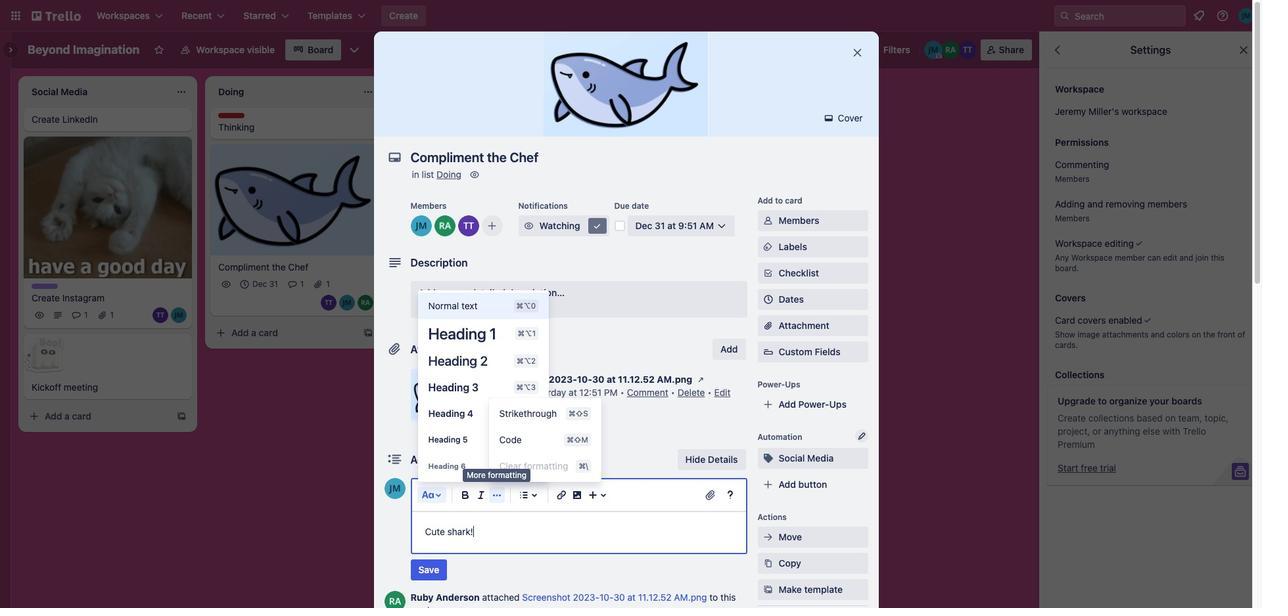 Task type: vqa. For each thing, say whether or not it's contained in the screenshot.


Task type: locate. For each thing, give the bounding box(es) containing it.
heading up "heading 4"
[[428, 382, 470, 394]]

screenshot 2023-10-30 at 11.12.52 am.png
[[495, 374, 693, 385]]

3 heading from the top
[[428, 382, 470, 394]]

workspace for workspace
[[1055, 84, 1105, 95]]

kickoff meeting link
[[32, 382, 184, 395]]

0 horizontal spatial on
[[1166, 413, 1176, 424]]

1 vertical spatial ups
[[830, 399, 847, 410]]

31 inside the dec 31 at 9:51 am button
[[655, 220, 665, 231]]

add button button
[[758, 475, 868, 496]]

0 horizontal spatial ups
[[785, 380, 801, 390]]

jeremy miller (jeremymiller198) image left text styles icon
[[384, 479, 405, 500]]

31 for dec 31 at 9:51 am
[[655, 220, 665, 231]]

add a more detailed description… link
[[411, 281, 747, 318]]

workspace left visible
[[196, 44, 245, 55]]

formatting inside editor toolbar toolbar
[[524, 461, 568, 472]]

1 horizontal spatial this
[[1211, 253, 1225, 263]]

heading 2
[[428, 354, 488, 369]]

make template
[[779, 585, 843, 596]]

1 vertical spatial power-
[[799, 399, 830, 410]]

ruby anderson (rubyanderson7) image left ruby
[[384, 592, 405, 609]]

on up with
[[1166, 413, 1176, 424]]

add down kickoff
[[45, 411, 62, 422]]

terry turtle (terryturtle) image
[[321, 295, 337, 311], [153, 308, 168, 324]]

add up members link
[[758, 196, 773, 206]]

back to home image
[[32, 5, 81, 26]]

⌘⌥3
[[517, 383, 536, 392]]

0 vertical spatial the
[[272, 262, 286, 273]]

at
[[668, 220, 676, 231], [607, 374, 616, 385], [569, 387, 577, 398], [628, 592, 636, 604]]

to
[[775, 196, 783, 206], [1098, 396, 1107, 407], [710, 592, 718, 604]]

heading 6
[[428, 462, 466, 471]]

a down kickoff meeting on the left bottom of the page
[[65, 411, 70, 422]]

0 vertical spatial create from template… image
[[363, 328, 374, 338]]

or
[[1093, 426, 1102, 437]]

1 horizontal spatial to
[[775, 196, 783, 206]]

trello
[[1183, 426, 1207, 437]]

sm image inside the copy link
[[762, 558, 775, 571]]

1 left ⌘⌥1
[[490, 325, 497, 343]]

terry turtle (terryturtle) image
[[959, 41, 977, 59], [458, 216, 479, 237]]

2 vertical spatial and
[[1151, 330, 1165, 340]]

this right join
[[1211, 253, 1225, 263]]

cards.
[[1055, 341, 1078, 350]]

31 inside dec 31 option
[[269, 279, 278, 289]]

0 horizontal spatial terry turtle (terryturtle) image
[[458, 216, 479, 237]]

ruby anderson (rubyanderson7) image up the description
[[434, 216, 455, 237]]

organize
[[1110, 396, 1148, 407]]

more formatting
[[467, 471, 527, 481]]

dec down compliment the chef
[[253, 279, 267, 289]]

formatting up "link" icon
[[524, 461, 568, 472]]

automation left filters "button" at the top of the page
[[803, 44, 853, 55]]

0 horizontal spatial create from template… image
[[176, 412, 187, 422]]

meeting
[[64, 382, 98, 394]]

start free trial button
[[1058, 462, 1117, 475]]

0 horizontal spatial terry turtle (terryturtle) image
[[153, 308, 168, 324]]

sm image inside automation button
[[785, 39, 803, 58]]

1 horizontal spatial jeremy miller (jeremymiller198) image
[[1239, 8, 1255, 24]]

1 horizontal spatial a
[[251, 327, 256, 338]]

create linkedin link
[[32, 113, 184, 126]]

heading up attachments
[[428, 325, 486, 343]]

attachment button
[[758, 316, 868, 337]]

board.
[[1055, 264, 1079, 274]]

ruby anderson (rubyanderson7) image right filters at the top of page
[[941, 41, 960, 59]]

workspace for workspace editing
[[1055, 238, 1103, 249]]

more
[[446, 287, 468, 299]]

primary element
[[0, 0, 1263, 32]]

2 horizontal spatial to
[[1098, 396, 1107, 407]]

italic ⌘i image
[[473, 488, 489, 504]]

0 vertical spatial automation
[[803, 44, 853, 55]]

bold ⌘b image
[[457, 488, 473, 504]]

⌘⇧s
[[569, 410, 588, 418]]

visible
[[247, 44, 275, 55]]

filters button
[[864, 39, 914, 60]]

add left another
[[602, 85, 620, 96]]

media
[[808, 453, 834, 464]]

0 vertical spatial 2023-
[[549, 374, 577, 385]]

sm image left social at the bottom
[[762, 452, 775, 466]]

0 horizontal spatial dec
[[253, 279, 267, 289]]

0 vertical spatial and
[[1088, 199, 1104, 210]]

the left chef
[[272, 262, 286, 273]]

adding
[[1055, 199, 1085, 210]]

sm image for cover link
[[822, 112, 836, 125]]

cover link
[[819, 108, 871, 129]]

add up edit
[[721, 344, 738, 355]]

make
[[779, 585, 802, 596]]

2 vertical spatial a
[[65, 411, 70, 422]]

with
[[1163, 426, 1181, 437]]

Main content area, start typing to enter text. text field
[[425, 525, 733, 541]]

⌘⌥5
[[517, 436, 536, 445]]

ruby anderson (rubyanderson7) image
[[941, 41, 960, 59], [434, 216, 455, 237], [384, 592, 405, 609]]

actions
[[758, 513, 787, 523]]

terry turtle (terryturtle) image down create instagram link
[[153, 308, 168, 324]]

due
[[615, 201, 630, 211]]

code
[[499, 435, 522, 446]]

0 horizontal spatial 10-
[[577, 374, 592, 385]]

add inside button
[[602, 85, 620, 96]]

link image
[[553, 488, 569, 504]]

1 vertical spatial 31
[[269, 279, 278, 289]]

add up normal
[[419, 287, 436, 299]]

front
[[1218, 330, 1236, 340]]

power- down custom
[[758, 380, 785, 390]]

add inside 'button'
[[779, 479, 796, 491]]

heading left 5
[[428, 435, 461, 445]]

text
[[462, 301, 478, 312]]

add a card button down dec 31
[[210, 323, 358, 344]]

1 vertical spatial 11.12.52
[[638, 592, 672, 604]]

attachments
[[411, 344, 475, 356]]

1 horizontal spatial on
[[1192, 330, 1202, 340]]

jeremy miller (jeremymiller198) image
[[924, 41, 943, 59], [411, 216, 432, 237], [339, 295, 355, 311], [384, 479, 405, 500]]

open information menu image
[[1217, 9, 1230, 22]]

4
[[467, 408, 474, 420]]

board link
[[285, 39, 341, 60]]

sm image
[[762, 241, 775, 254], [762, 267, 775, 280], [495, 405, 508, 418], [762, 452, 775, 466]]

1 vertical spatial on
[[1166, 413, 1176, 424]]

filters
[[884, 44, 911, 55]]

workspace up any in the right top of the page
[[1055, 238, 1103, 249]]

on right the colors
[[1192, 330, 1202, 340]]

a down dec 31 option
[[251, 327, 256, 338]]

1 horizontal spatial add a card button
[[210, 323, 358, 344]]

attach and insert link image
[[704, 489, 717, 502]]

jeremy miller (jeremymiller198) image
[[1239, 8, 1255, 24], [171, 308, 187, 324]]

1 vertical spatial am.png
[[674, 592, 707, 604]]

create from template… image
[[363, 328, 374, 338], [176, 412, 187, 422]]

members inside commenting members
[[1055, 174, 1090, 184]]

31 left 9:51
[[655, 220, 665, 231]]

0 horizontal spatial to
[[710, 592, 718, 604]]

group
[[489, 401, 602, 480]]

cute shark!
[[425, 527, 473, 538]]

1 horizontal spatial 31
[[655, 220, 665, 231]]

create inside upgrade to organize your boards create collections based on team, topic, project, or anything else with trello premium
[[1058, 413, 1086, 424]]

this inside to this card
[[721, 592, 736, 604]]

1 horizontal spatial automation
[[803, 44, 853, 55]]

and inside any workspace member can edit and join this board.
[[1180, 253, 1194, 263]]

1 horizontal spatial power-
[[799, 399, 830, 410]]

attached
[[482, 592, 520, 604]]

0 notifications image
[[1192, 8, 1207, 24]]

power- down power-ups
[[799, 399, 830, 410]]

dec for dec 31
[[253, 279, 267, 289]]

formatting inside tooltip
[[488, 471, 527, 481]]

6 heading from the top
[[428, 462, 459, 471]]

0 vertical spatial on
[[1192, 330, 1202, 340]]

ruby anderson (rubyanderson7) image
[[358, 295, 374, 311]]

0 horizontal spatial a
[[65, 411, 70, 422]]

free
[[1081, 463, 1098, 474]]

0 vertical spatial screenshot
[[495, 374, 547, 385]]

ups up 'add power-ups'
[[785, 380, 801, 390]]

watching button
[[519, 216, 609, 237]]

screenshot up added
[[495, 374, 547, 385]]

add
[[602, 85, 620, 96], [758, 196, 773, 206], [419, 287, 436, 299], [231, 327, 249, 338], [721, 344, 738, 355], [779, 399, 796, 410], [45, 411, 62, 422], [779, 479, 796, 491]]

0 vertical spatial terry turtle (terryturtle) image
[[959, 41, 977, 59]]

11.12.52
[[618, 374, 655, 385], [638, 592, 672, 604]]

added yesterday at 12:51 pm
[[495, 387, 618, 398]]

1 horizontal spatial 10-
[[600, 592, 614, 604]]

covers
[[1078, 315, 1106, 326]]

create from template… image
[[550, 120, 560, 130]]

comment
[[627, 387, 669, 398]]

ups inside add power-ups link
[[830, 399, 847, 410]]

0 vertical spatial power-
[[758, 380, 785, 390]]

1 vertical spatial jeremy miller (jeremymiller198) image
[[171, 308, 187, 324]]

social media
[[779, 453, 834, 464]]

social media button
[[758, 448, 868, 470]]

heading left 4 on the bottom of page
[[428, 408, 465, 420]]

a up normal
[[438, 287, 443, 299]]

save
[[419, 565, 439, 576]]

0 vertical spatial 30
[[592, 374, 605, 385]]

heading left 6 at the left of the page
[[428, 462, 459, 471]]

2023-
[[549, 374, 577, 385], [573, 592, 600, 604]]

heading 1 group
[[418, 293, 549, 480]]

0 vertical spatial dec
[[636, 220, 653, 231]]

1 vertical spatial to
[[1098, 396, 1107, 407]]

more formatting image
[[489, 488, 505, 504]]

screenshot 2023-10-30 at 11.12.52 am.png link
[[522, 592, 707, 604]]

sm image inside move link
[[762, 531, 775, 544]]

1 down chef
[[300, 279, 304, 289]]

1 vertical spatial add a card button
[[24, 407, 171, 428]]

share
[[999, 44, 1025, 55]]

to for card
[[775, 196, 783, 206]]

1 horizontal spatial dec
[[636, 220, 653, 231]]

and left join
[[1180, 253, 1194, 263]]

dec 31 at 9:51 am button
[[628, 216, 735, 237]]

1 heading from the top
[[428, 325, 486, 343]]

sm image inside cover link
[[822, 112, 836, 125]]

automation up social at the bottom
[[758, 433, 803, 443]]

image image
[[569, 488, 585, 504]]

heading up heading 3
[[428, 354, 477, 369]]

create inside "button"
[[389, 10, 418, 21]]

to for organize
[[1098, 396, 1107, 407]]

1 horizontal spatial and
[[1151, 330, 1165, 340]]

sm image inside labels link
[[762, 241, 775, 254]]

0 vertical spatial to
[[775, 196, 783, 206]]

None text field
[[404, 146, 838, 170]]

social
[[779, 453, 805, 464]]

sm image inside 'checklist' link
[[762, 267, 775, 280]]

add power-ups
[[779, 399, 847, 410]]

2 horizontal spatial and
[[1180, 253, 1194, 263]]

commenting
[[1055, 159, 1110, 170]]

0 horizontal spatial this
[[721, 592, 736, 604]]

imagination
[[73, 43, 140, 57]]

custom fields
[[779, 347, 841, 358]]

list right in
[[422, 169, 434, 180]]

sm image inside members link
[[762, 214, 775, 228]]

1 horizontal spatial add a card
[[231, 327, 278, 338]]

1 horizontal spatial ruby anderson (rubyanderson7) image
[[434, 216, 455, 237]]

terry turtle (terryturtle) image left ruby anderson (rubyanderson7) image
[[321, 295, 337, 311]]

activity
[[411, 454, 448, 466]]

and right adding
[[1088, 199, 1104, 210]]

1 vertical spatial a
[[251, 327, 256, 338]]

dec inside button
[[636, 220, 653, 231]]

card
[[785, 196, 803, 206], [259, 327, 278, 338], [72, 411, 91, 422], [411, 606, 430, 609]]

thinking link
[[218, 121, 371, 134]]

workspace up jeremy
[[1055, 84, 1105, 95]]

1 vertical spatial terry turtle (terryturtle) image
[[458, 216, 479, 237]]

remove
[[510, 406, 544, 417]]

1 horizontal spatial 30
[[614, 592, 625, 604]]

1 horizontal spatial the
[[1204, 330, 1216, 340]]

0 horizontal spatial automation
[[758, 433, 803, 443]]

this left make
[[721, 592, 736, 604]]

ups down fields
[[830, 399, 847, 410]]

description…
[[508, 287, 565, 299]]

commenting members
[[1055, 159, 1110, 184]]

customize views image
[[348, 43, 361, 57]]

add left button
[[779, 479, 796, 491]]

card down ruby
[[411, 606, 430, 609]]

terry turtle (terryturtle) image left share button at the right of the page
[[959, 41, 977, 59]]

1 vertical spatial automation
[[758, 433, 803, 443]]

sm image inside make template link
[[762, 584, 775, 597]]

sm image left labels
[[762, 241, 775, 254]]

heading for heading 3
[[428, 382, 470, 394]]

thoughts thinking
[[218, 113, 255, 133]]

workspace inside any workspace member can edit and join this board.
[[1072, 253, 1113, 263]]

create
[[389, 10, 418, 21], [32, 114, 60, 125], [32, 293, 60, 304], [1058, 413, 1086, 424]]

4 heading from the top
[[428, 408, 465, 420]]

0 horizontal spatial ruby anderson (rubyanderson7) image
[[384, 592, 405, 609]]

0 horizontal spatial add a card button
[[24, 407, 171, 428]]

can
[[1148, 253, 1161, 263]]

sm image down added
[[495, 405, 508, 418]]

1 vertical spatial the
[[1204, 330, 1216, 340]]

instagram
[[62, 293, 105, 304]]

add a card down dec 31 option
[[231, 327, 278, 338]]

members down adding
[[1055, 214, 1090, 224]]

sm image
[[785, 39, 803, 58], [822, 112, 836, 125], [468, 168, 481, 181], [762, 214, 775, 228], [522, 220, 536, 233], [591, 220, 604, 233], [695, 374, 708, 387], [762, 531, 775, 544], [762, 558, 775, 571], [762, 584, 775, 597]]

dec for dec 31 at 9:51 am
[[636, 220, 653, 231]]

0 vertical spatial ruby anderson (rubyanderson7) image
[[941, 41, 960, 59]]

labels
[[779, 241, 807, 253]]

search image
[[1060, 11, 1071, 21]]

heading
[[428, 325, 486, 343], [428, 354, 477, 369], [428, 382, 470, 394], [428, 408, 465, 420], [428, 435, 461, 445], [428, 462, 459, 471]]

2 vertical spatial to
[[710, 592, 718, 604]]

list right another
[[658, 85, 671, 96]]

terry turtle (terryturtle) image left add members to card image
[[458, 216, 479, 237]]

1 vertical spatial and
[[1180, 253, 1194, 263]]

group containing strikethrough
[[489, 401, 602, 480]]

add inside button
[[721, 344, 738, 355]]

0 horizontal spatial power-
[[758, 380, 785, 390]]

1 vertical spatial dec
[[253, 279, 267, 289]]

0 horizontal spatial and
[[1088, 199, 1104, 210]]

the inside show image attachments and colors on the front of cards.
[[1204, 330, 1216, 340]]

0 vertical spatial add a card
[[231, 327, 278, 338]]

and left the colors
[[1151, 330, 1165, 340]]

1 down instagram
[[84, 311, 88, 321]]

on inside show image attachments and colors on the front of cards.
[[1192, 330, 1202, 340]]

description
[[411, 257, 468, 269]]

formatting down ⌘⌥6
[[488, 471, 527, 481]]

members down in list doing
[[411, 201, 447, 211]]

1 vertical spatial this
[[721, 592, 736, 604]]

1 vertical spatial add a card
[[45, 411, 91, 422]]

0 vertical spatial add a card button
[[210, 323, 358, 344]]

add a card down kickoff meeting on the left bottom of the page
[[45, 411, 91, 422]]

1 vertical spatial list
[[422, 169, 434, 180]]

sm image for remove cover
[[495, 405, 508, 418]]

the left front
[[1204, 330, 1216, 340]]

dec down date
[[636, 220, 653, 231]]

0 vertical spatial 31
[[655, 220, 665, 231]]

0 vertical spatial list
[[658, 85, 671, 96]]

1 vertical spatial 30
[[614, 592, 625, 604]]

1 vertical spatial ruby anderson (rubyanderson7) image
[[434, 216, 455, 237]]

1 horizontal spatial ups
[[830, 399, 847, 410]]

1 horizontal spatial list
[[658, 85, 671, 96]]

members up labels
[[779, 215, 820, 226]]

2 horizontal spatial a
[[438, 287, 443, 299]]

card up members link
[[785, 196, 803, 206]]

details
[[708, 454, 738, 466]]

31 for dec 31
[[269, 279, 278, 289]]

open help dialog image
[[722, 488, 738, 504]]

a for the bottom create from template… icon
[[65, 411, 70, 422]]

⌘⌥2
[[517, 357, 536, 366]]

delete
[[678, 387, 705, 398]]

workspace inside button
[[196, 44, 245, 55]]

upgrade to organize your boards create collections based on team, topic, project, or anything else with trello premium
[[1058, 396, 1229, 450]]

heading for heading 1
[[428, 325, 486, 343]]

add a card button down kickoff meeting 'link'
[[24, 407, 171, 428]]

sm image for watching button
[[522, 220, 536, 233]]

dec inside option
[[253, 279, 267, 289]]

to inside upgrade to organize your boards create collections based on team, topic, project, or anything else with trello premium
[[1098, 396, 1107, 407]]

heading for heading 5
[[428, 435, 461, 445]]

a for rightmost create from template… icon
[[251, 327, 256, 338]]

31 down compliment the chef
[[269, 279, 278, 289]]

screenshot right attached
[[522, 592, 571, 604]]

⌘⌥4
[[516, 410, 536, 418]]

0 horizontal spatial jeremy miller (jeremymiller198) image
[[171, 308, 187, 324]]

2 heading from the top
[[428, 354, 477, 369]]

adding and removing members members
[[1055, 199, 1188, 224]]

color: bold red, title: "thoughts" element
[[218, 113, 255, 123]]

text styles image
[[420, 488, 436, 504]]

workspace down workspace editing
[[1072, 253, 1113, 263]]

1
[[300, 279, 304, 289], [326, 279, 330, 289], [84, 311, 88, 321], [110, 311, 114, 321], [490, 325, 497, 343]]

members down commenting
[[1055, 174, 1090, 184]]

workspace
[[196, 44, 245, 55], [1055, 84, 1105, 95], [1055, 238, 1103, 249], [1072, 253, 1113, 263]]

5 heading from the top
[[428, 435, 461, 445]]

0 vertical spatial am.png
[[657, 374, 693, 385]]

0 vertical spatial this
[[1211, 253, 1225, 263]]

0 horizontal spatial 31
[[269, 279, 278, 289]]

1 horizontal spatial terry turtle (terryturtle) image
[[959, 41, 977, 59]]

sm image left checklist
[[762, 267, 775, 280]]



Task type: describe. For each thing, give the bounding box(es) containing it.
power ups image
[[709, 45, 720, 55]]

1 vertical spatial screenshot
[[522, 592, 571, 604]]

button
[[799, 479, 827, 491]]

labels link
[[758, 237, 868, 258]]

add members to card image
[[487, 220, 497, 233]]

settings
[[1131, 44, 1171, 56]]

jeremy miller (jeremymiller198) image right filters at the top of page
[[924, 41, 943, 59]]

checklist
[[779, 268, 819, 279]]

editor toolbar toolbar
[[417, 291, 741, 506]]

sm image for move link
[[762, 531, 775, 544]]

add down dec 31 option
[[231, 327, 249, 338]]

⌘⌥6
[[517, 462, 536, 471]]

jeremy miller (jeremymiller198) image left ruby anderson (rubyanderson7) image
[[339, 295, 355, 311]]

1 vertical spatial 2023-
[[573, 592, 600, 604]]

0 vertical spatial a
[[438, 287, 443, 299]]

Search field
[[1071, 6, 1186, 26]]

ruby
[[411, 592, 434, 604]]

create for create instagram
[[32, 293, 60, 304]]

2
[[480, 354, 488, 369]]

add button
[[713, 339, 746, 360]]

beyond imagination
[[28, 43, 140, 57]]

Mark due date as complete checkbox
[[615, 221, 625, 231]]

more formatting tooltip
[[463, 470, 531, 483]]

2 horizontal spatial ruby anderson (rubyanderson7) image
[[941, 41, 960, 59]]

attachments
[[1103, 330, 1149, 340]]

sm image for labels
[[762, 241, 775, 254]]

add another list
[[602, 85, 671, 96]]

12:51
[[580, 387, 602, 398]]

card inside to this card
[[411, 606, 430, 609]]

and inside adding and removing members members
[[1088, 199, 1104, 210]]

1 vertical spatial create from template… image
[[176, 412, 187, 422]]

create for create
[[389, 10, 418, 21]]

shark!
[[447, 527, 473, 538]]

move
[[779, 532, 802, 543]]

template
[[805, 585, 843, 596]]

premium
[[1058, 439, 1096, 450]]

members inside members link
[[779, 215, 820, 226]]

1 horizontal spatial create from template… image
[[363, 328, 374, 338]]

doing link
[[437, 169, 462, 180]]

2 vertical spatial ruby anderson (rubyanderson7) image
[[384, 592, 405, 609]]

0 horizontal spatial add a card
[[45, 411, 91, 422]]

add a card button for rightmost create from template… icon
[[210, 323, 358, 344]]

1 vertical spatial 10-
[[600, 592, 614, 604]]

workspace for workspace visible
[[196, 44, 245, 55]]

star or unstar board image
[[154, 45, 165, 55]]

add down power-ups
[[779, 399, 796, 410]]

1 horizontal spatial terry turtle (terryturtle) image
[[321, 295, 337, 311]]

0 vertical spatial jeremy miller (jeremymiller198) image
[[1239, 8, 1255, 24]]

added
[[495, 387, 522, 398]]

6
[[461, 462, 466, 471]]

lists image
[[516, 488, 532, 504]]

sm image for the copy link
[[762, 558, 775, 571]]

card down meeting
[[72, 411, 91, 422]]

due date
[[615, 201, 649, 211]]

jeremy
[[1055, 106, 1086, 117]]

1 down create instagram link
[[110, 311, 114, 321]]

edit
[[714, 387, 731, 398]]

custom fields button
[[758, 346, 868, 359]]

heading for heading 6
[[428, 462, 459, 471]]

edit link
[[714, 387, 731, 398]]

comment link
[[627, 387, 669, 398]]

sm image for make template link
[[762, 584, 775, 597]]

automation inside button
[[803, 44, 853, 55]]

sm image for automation button
[[785, 39, 803, 58]]

card down dec 31
[[259, 327, 278, 338]]

workspace visible
[[196, 44, 275, 55]]

heading 5
[[428, 435, 468, 445]]

sm image for members link
[[762, 214, 775, 228]]

fields
[[815, 347, 841, 358]]

permissions
[[1055, 137, 1109, 148]]

upgrade
[[1058, 396, 1096, 407]]

boards
[[1172, 396, 1203, 407]]

hide details
[[686, 454, 738, 466]]

linkedin
[[62, 114, 98, 125]]

add a card button for the bottom create from template… icon
[[24, 407, 171, 428]]

jeremy miller (jeremymiller198) image up the description
[[411, 216, 432, 237]]

cover
[[836, 112, 863, 124]]

dec 31 at 9:51 am
[[636, 220, 714, 231]]

compliment the chef
[[218, 262, 308, 273]]

topic,
[[1205, 413, 1229, 424]]

members inside adding and removing members members
[[1055, 214, 1090, 224]]

sm image for checklist
[[762, 267, 775, 280]]

Dec 31 checkbox
[[237, 277, 282, 292]]

delete link
[[678, 387, 705, 398]]

kickoff
[[32, 382, 61, 394]]

formatting for more formatting
[[488, 471, 527, 481]]

⌘\
[[579, 462, 588, 471]]

at inside button
[[668, 220, 676, 231]]

dates
[[779, 294, 804, 305]]

save button
[[411, 560, 447, 581]]

on inside upgrade to organize your boards create collections based on team, topic, project, or anything else with trello premium
[[1166, 413, 1176, 424]]

0 horizontal spatial list
[[422, 169, 434, 180]]

strikethrough
[[499, 408, 557, 420]]

Board name text field
[[21, 39, 146, 60]]

collections
[[1055, 370, 1105, 381]]

this inside any workspace member can edit and join this board.
[[1211, 253, 1225, 263]]

0 vertical spatial 10-
[[577, 374, 592, 385]]

0 vertical spatial ups
[[785, 380, 801, 390]]

removing
[[1106, 199, 1145, 210]]

edit
[[1164, 253, 1178, 263]]

create for create linkedin
[[32, 114, 60, 125]]

create instagram
[[32, 293, 105, 304]]

0 horizontal spatial the
[[272, 262, 286, 273]]

clear
[[499, 461, 522, 472]]

workspace
[[1122, 106, 1168, 117]]

9:51
[[679, 220, 697, 231]]

to inside to this card
[[710, 592, 718, 604]]

custom
[[779, 347, 813, 358]]

sm image inside social media button
[[762, 452, 775, 466]]

and inside show image attachments and colors on the front of cards.
[[1151, 330, 1165, 340]]

checklist link
[[758, 263, 868, 284]]

add to card
[[758, 196, 803, 206]]

⌘⇧m
[[567, 436, 588, 445]]

jeremy miller's workspace
[[1055, 106, 1168, 117]]

compliment the chef link
[[218, 261, 371, 274]]

workspace visible button
[[173, 39, 283, 60]]

project,
[[1058, 426, 1091, 437]]

dec 31
[[253, 279, 278, 289]]

list inside button
[[658, 85, 671, 96]]

1 down compliment the chef link
[[326, 279, 330, 289]]

collections
[[1089, 413, 1135, 424]]

share button
[[981, 39, 1032, 60]]

thinking
[[218, 122, 255, 133]]

color: purple, title: none image
[[32, 284, 58, 290]]

in list doing
[[412, 169, 462, 180]]

hide details link
[[678, 450, 746, 471]]

0 horizontal spatial 30
[[592, 374, 605, 385]]

add another list button
[[579, 76, 758, 105]]

remove cover link
[[495, 405, 570, 418]]

else
[[1143, 426, 1161, 437]]

1 inside group
[[490, 325, 497, 343]]

covers
[[1055, 293, 1086, 304]]

am
[[700, 220, 714, 231]]

detailed
[[471, 287, 506, 299]]

heading for heading 2
[[428, 354, 477, 369]]

normal text
[[428, 301, 478, 312]]

heading for heading 4
[[428, 408, 465, 420]]

0 vertical spatial 11.12.52
[[618, 374, 655, 385]]

start
[[1058, 463, 1079, 474]]

create button
[[381, 5, 426, 26]]

members link
[[758, 210, 868, 231]]

3
[[472, 382, 479, 394]]

power-ups
[[758, 380, 801, 390]]

formatting for clear formatting
[[524, 461, 568, 472]]

move link
[[758, 527, 868, 548]]



